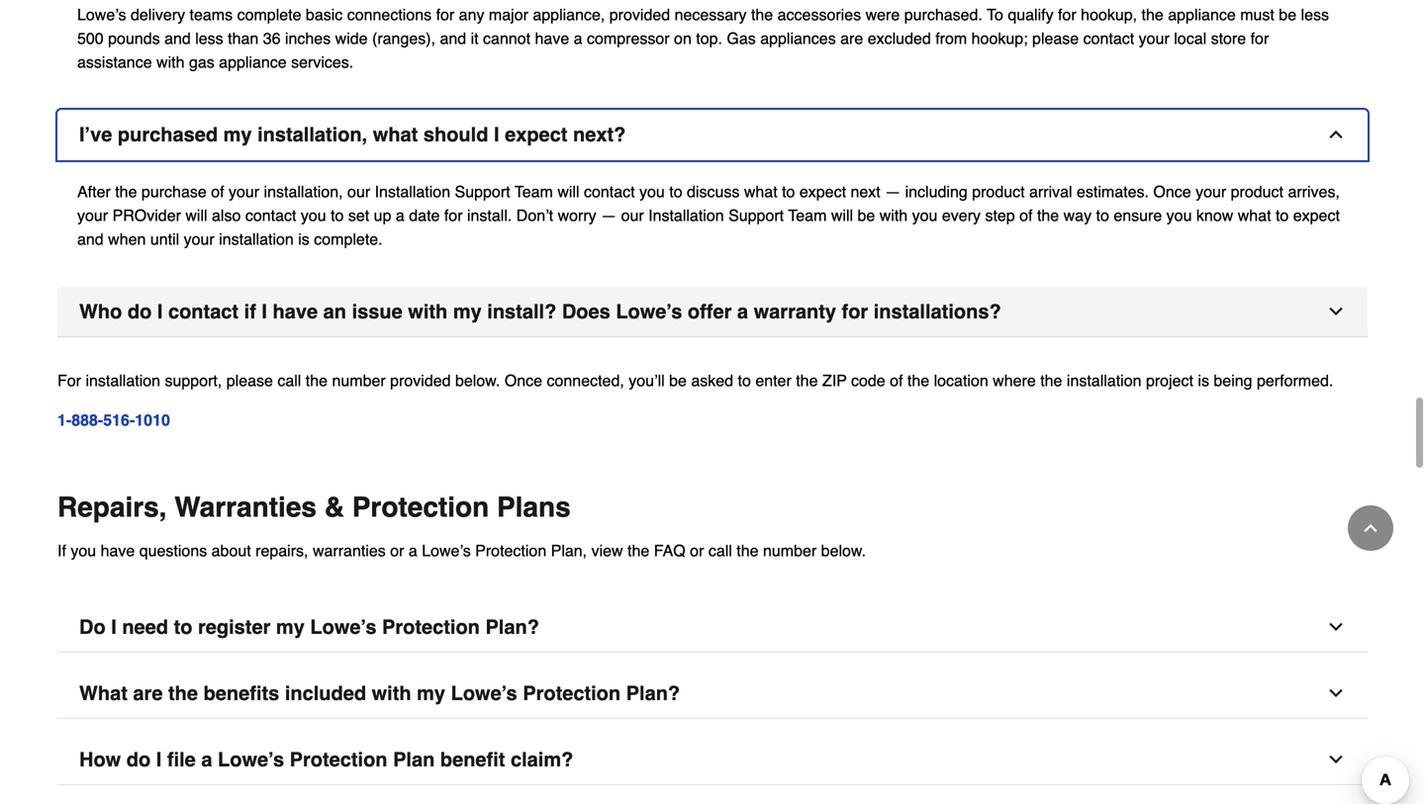 Task type: locate. For each thing, give the bounding box(es) containing it.
support up the install.
[[455, 183, 510, 201]]

1 vertical spatial expect
[[800, 183, 846, 201]]

0 vertical spatial team
[[515, 183, 553, 201]]

be down next
[[858, 206, 875, 225]]

1 horizontal spatial less
[[1301, 5, 1329, 24]]

1 horizontal spatial installation
[[648, 206, 724, 225]]

installation,
[[257, 123, 367, 146], [264, 183, 343, 201]]

0 horizontal spatial team
[[515, 183, 553, 201]]

2 vertical spatial be
[[669, 372, 687, 390]]

are down accessories
[[840, 29, 863, 48]]

location
[[934, 372, 988, 390]]

expect left next?
[[505, 123, 568, 146]]

do right who
[[128, 300, 152, 323]]

expect inside button
[[505, 123, 568, 146]]

call
[[277, 372, 301, 390], [708, 542, 732, 560]]

1 horizontal spatial will
[[558, 183, 580, 201]]

discuss
[[687, 183, 740, 201]]

0 vertical spatial please
[[1032, 29, 1079, 48]]

2 horizontal spatial of
[[1020, 206, 1033, 225]]

purchase
[[141, 183, 207, 201]]

appliance up local
[[1168, 5, 1236, 24]]

and left it
[[440, 29, 466, 48]]

1 vertical spatial appliance
[[219, 53, 287, 71]]

after
[[77, 183, 111, 201]]

1 horizontal spatial number
[[763, 542, 817, 560]]

a right warranties
[[409, 542, 417, 560]]

2 horizontal spatial expect
[[1293, 206, 1340, 225]]

i
[[494, 123, 499, 146], [157, 300, 163, 323], [262, 300, 267, 323], [111, 616, 117, 639], [156, 749, 162, 771]]

installation, down services.
[[257, 123, 367, 146]]

please right support,
[[226, 372, 273, 390]]

don't
[[516, 206, 553, 225]]

the right where
[[1040, 372, 1062, 390]]

0 vertical spatial —
[[885, 183, 901, 201]]

installation, inside after the purchase of your installation, our installation support team will contact you to discuss what to expect next — including product arrival estimates. once your product arrives, your provider will also contact you to set up a date for install. don't worry — our installation support team will be with you every step of the way to ensure you know what to expect and when until your installation is complete.
[[264, 183, 343, 201]]

below.
[[455, 372, 500, 390], [821, 542, 866, 560]]

do for how
[[126, 749, 151, 771]]

do right how
[[126, 749, 151, 771]]

0 vertical spatial appliance
[[1168, 5, 1236, 24]]

1 horizontal spatial have
[[273, 300, 318, 323]]

a inside after the purchase of your installation, our installation support team will contact you to discuss what to expect next — including product arrival estimates. once your product arrives, your provider will also contact you to set up a date for install. don't worry — our installation support team will be with you every step of the way to ensure you know what to expect and when until your installation is complete.
[[396, 206, 405, 225]]

my
[[223, 123, 252, 146], [453, 300, 482, 323], [276, 616, 305, 639], [417, 682, 445, 705]]

lowe's up the 500
[[77, 5, 126, 24]]

1 horizontal spatial are
[[840, 29, 863, 48]]

call right faq
[[708, 542, 732, 560]]

of up the 'also'
[[211, 183, 224, 201]]

0 horizontal spatial appliance
[[219, 53, 287, 71]]

my right purchased
[[223, 123, 252, 146]]

for right date
[[444, 206, 463, 225]]

you left know
[[1167, 206, 1192, 225]]

need
[[122, 616, 168, 639]]

qualify
[[1008, 5, 1054, 24]]

1 vertical spatial have
[[273, 300, 318, 323]]

chevron down image for do i need to register my lowe's protection plan?
[[1326, 618, 1346, 637]]

installation down the 'also'
[[219, 230, 294, 248]]

to left enter
[[738, 372, 751, 390]]

1 horizontal spatial be
[[858, 206, 875, 225]]

or right warranties
[[390, 542, 404, 560]]

have down repairs,
[[101, 542, 135, 560]]

is left being
[[1198, 372, 1209, 390]]

chevron down image inside the who do i contact if i have an issue with my install? does lowe's offer a warranty for installations? button
[[1326, 302, 1346, 322]]

any
[[459, 5, 484, 24]]

1 vertical spatial chevron down image
[[1326, 750, 1346, 770]]

call right support,
[[277, 372, 301, 390]]

what right know
[[1238, 206, 1271, 225]]

assistance
[[77, 53, 152, 71]]

complete
[[237, 5, 301, 24]]

1 vertical spatial are
[[133, 682, 163, 705]]

1 chevron down image from the top
[[1326, 302, 1346, 322]]

500
[[77, 29, 104, 48]]

protection down included
[[290, 749, 387, 771]]

— right worry
[[601, 206, 617, 225]]

product
[[972, 183, 1025, 201], [1231, 183, 1284, 201]]

plan? down if you have questions about repairs, warranties or a lowe's protection plan, view the faq or call the number below.
[[485, 616, 539, 639]]

1 vertical spatial our
[[621, 206, 644, 225]]

top.
[[696, 29, 722, 48]]

the right hookup,
[[1142, 5, 1164, 24]]

the down arrival
[[1037, 206, 1059, 225]]

the right view
[[627, 542, 650, 560]]

do
[[128, 300, 152, 323], [126, 749, 151, 771]]

1 product from the left
[[972, 183, 1025, 201]]

0 vertical spatial number
[[332, 372, 386, 390]]

0 horizontal spatial installation
[[375, 183, 450, 201]]

—
[[885, 183, 901, 201], [601, 206, 617, 225]]

to right need
[[174, 616, 192, 639]]

0 horizontal spatial —
[[601, 206, 617, 225]]

2 vertical spatial what
[[1238, 206, 1271, 225]]

1 horizontal spatial plan?
[[626, 682, 680, 705]]

i've purchased my installation, what should i expect next?
[[79, 123, 626, 146]]

view
[[591, 542, 623, 560]]

0 vertical spatial do
[[128, 300, 152, 323]]

or right faq
[[690, 542, 704, 560]]

please down qualify
[[1032, 29, 1079, 48]]

1 vertical spatial installation,
[[264, 183, 343, 201]]

protection up claim?
[[523, 682, 621, 705]]

1 horizontal spatial installation
[[219, 230, 294, 248]]

1 horizontal spatial of
[[890, 372, 903, 390]]

a right up
[[396, 206, 405, 225]]

will left the 'also'
[[185, 206, 207, 225]]

1 horizontal spatial provided
[[609, 5, 670, 24]]

1-888-516-1010 link
[[57, 411, 170, 430]]

your right until
[[184, 230, 215, 248]]

if you have questions about repairs, warranties or a lowe's protection plan, view the faq or call the number below.
[[57, 542, 866, 560]]

to left set
[[331, 206, 344, 225]]

chevron down image
[[1326, 684, 1346, 704], [1326, 750, 1346, 770]]

provided up 'compressor'
[[609, 5, 670, 24]]

0 horizontal spatial below.
[[455, 372, 500, 390]]

i've purchased my installation, what should i expect next? button
[[57, 110, 1368, 160]]

next
[[851, 183, 881, 201]]

i left file
[[156, 749, 162, 771]]

and down delivery
[[164, 29, 191, 48]]

lowe's down benefits
[[218, 749, 284, 771]]

hookup,
[[1081, 5, 1137, 24]]

1 vertical spatial team
[[788, 206, 827, 225]]

your left local
[[1139, 29, 1170, 48]]

be inside after the purchase of your installation, our installation support team will contact you to discuss what to expect next — including product arrival estimates. once your product arrives, your provider will also contact you to set up a date for install. don't worry — our installation support team will be with you every step of the way to ensure you know what to expect and when until your installation is complete.
[[858, 206, 875, 225]]

cannot
[[483, 29, 531, 48]]

lowe's
[[77, 5, 126, 24], [616, 300, 682, 323], [422, 542, 471, 560], [310, 616, 377, 639], [451, 682, 517, 705], [218, 749, 284, 771]]

asked
[[691, 372, 733, 390]]

purchased.
[[904, 5, 983, 24]]

appliances
[[760, 29, 836, 48]]

project
[[1146, 372, 1194, 390]]

please
[[1032, 29, 1079, 48], [226, 372, 273, 390]]

team up warranty
[[788, 206, 827, 225]]

contact inside the who do i contact if i have an issue with my install? does lowe's offer a warranty for installations? button
[[168, 300, 239, 323]]

date
[[409, 206, 440, 225]]

appliance,
[[533, 5, 605, 24]]

lowe's inside lowe's delivery teams complete basic connections for any major appliance, provided necessary the accessories were purchased. to qualify for hookup, the appliance must be less 500 pounds and less than 36 inches wide (ranges), and it cannot have a compressor on top. gas appliances are excluded from hookup; please contact your local store for assistance with gas appliance services.
[[77, 5, 126, 24]]

installation up date
[[375, 183, 450, 201]]

install?
[[487, 300, 557, 323]]

1 horizontal spatial support
[[728, 206, 784, 225]]

2 vertical spatial have
[[101, 542, 135, 560]]

i've
[[79, 123, 112, 146]]

2 or from the left
[[690, 542, 704, 560]]

1 vertical spatial chevron up image
[[1361, 519, 1381, 538]]

my left the install?
[[453, 300, 482, 323]]

1 vertical spatial below.
[[821, 542, 866, 560]]

the left benefits
[[168, 682, 198, 705]]

installation left project
[[1067, 372, 1142, 390]]

lowe's left offer
[[616, 300, 682, 323]]

code
[[851, 372, 885, 390]]

protection
[[352, 492, 489, 524], [475, 542, 547, 560], [382, 616, 480, 639], [523, 682, 621, 705], [290, 749, 387, 771]]

0 horizontal spatial what
[[373, 123, 418, 146]]

1 vertical spatial please
[[226, 372, 273, 390]]

know
[[1196, 206, 1233, 225]]

it
[[471, 29, 479, 48]]

your up the 'also'
[[229, 183, 259, 201]]

to
[[669, 183, 683, 201], [782, 183, 795, 201], [331, 206, 344, 225], [1096, 206, 1109, 225], [1276, 206, 1289, 225], [738, 372, 751, 390], [174, 616, 192, 639]]

2 horizontal spatial have
[[535, 29, 569, 48]]

1 vertical spatial once
[[505, 372, 542, 390]]

you left discuss
[[639, 183, 665, 201]]

2 vertical spatial expect
[[1293, 206, 1340, 225]]

chevron down image inside do i need to register my lowe's protection plan? button
[[1326, 618, 1346, 637]]

once
[[1153, 183, 1191, 201], [505, 372, 542, 390]]

1 vertical spatial —
[[601, 206, 617, 225]]

installation
[[219, 230, 294, 248], [86, 372, 160, 390], [1067, 372, 1142, 390]]

i right who
[[157, 300, 163, 323]]

our right worry
[[621, 206, 644, 225]]

0 vertical spatial less
[[1301, 5, 1329, 24]]

0 horizontal spatial is
[[298, 230, 310, 248]]

provided inside lowe's delivery teams complete basic connections for any major appliance, provided necessary the accessories were purchased. to qualify for hookup, the appliance must be less 500 pounds and less than 36 inches wide (ranges), and it cannot have a compressor on top. gas appliances are excluded from hookup; please contact your local store for assistance with gas appliance services.
[[609, 5, 670, 24]]

0 vertical spatial is
[[298, 230, 310, 248]]

chevron down image
[[1326, 302, 1346, 322], [1326, 618, 1346, 637]]

1 vertical spatial is
[[1198, 372, 1209, 390]]

0 vertical spatial support
[[455, 183, 510, 201]]

0 vertical spatial chevron up image
[[1326, 125, 1346, 145]]

0 horizontal spatial number
[[332, 372, 386, 390]]

have inside button
[[273, 300, 318, 323]]

1 horizontal spatial chevron up image
[[1361, 519, 1381, 538]]

do i need to register my lowe's protection plan?
[[79, 616, 539, 639]]

what right discuss
[[744, 183, 778, 201]]

0 vertical spatial call
[[277, 372, 301, 390]]

faq
[[654, 542, 686, 560]]

is left complete.
[[298, 230, 310, 248]]

repairs,
[[255, 542, 308, 560]]

should
[[423, 123, 488, 146]]

for right qualify
[[1058, 5, 1077, 24]]

what inside button
[[373, 123, 418, 146]]

0 horizontal spatial chevron up image
[[1326, 125, 1346, 145]]

what
[[373, 123, 418, 146], [744, 183, 778, 201], [1238, 206, 1271, 225]]

also
[[212, 206, 241, 225]]

chevron up image
[[1326, 125, 1346, 145], [1361, 519, 1381, 538]]

be right must
[[1279, 5, 1297, 24]]

chevron down image inside what are the benefits included with my lowe's protection plan? button
[[1326, 684, 1346, 704]]

with down next
[[880, 206, 908, 225]]

plan,
[[551, 542, 587, 560]]

lowe's up 'benefit'
[[451, 682, 517, 705]]

less right must
[[1301, 5, 1329, 24]]

0 vertical spatial installation,
[[257, 123, 367, 146]]

1 horizontal spatial and
[[164, 29, 191, 48]]

to inside button
[[174, 616, 192, 639]]

2 chevron down image from the top
[[1326, 750, 1346, 770]]

1 vertical spatial chevron down image
[[1326, 618, 1346, 637]]

protection up if you have questions about repairs, warranties or a lowe's protection plan, view the faq or call the number below.
[[352, 492, 489, 524]]

are right "what"
[[133, 682, 163, 705]]

1 horizontal spatial call
[[708, 542, 732, 560]]

installation down discuss
[[648, 206, 724, 225]]

1 horizontal spatial please
[[1032, 29, 1079, 48]]

1 vertical spatial support
[[728, 206, 784, 225]]

2 horizontal spatial and
[[440, 29, 466, 48]]

2 chevron down image from the top
[[1326, 618, 1346, 637]]

how do i file a lowe's protection plan benefit claim?
[[79, 749, 573, 771]]

chevron down image for who do i contact if i have an issue with my install? does lowe's offer a warranty for installations?
[[1326, 302, 1346, 322]]

protection inside how do i file a lowe's protection plan benefit claim? button
[[290, 749, 387, 771]]

arrives,
[[1288, 183, 1340, 201]]

for inside after the purchase of your installation, our installation support team will contact you to discuss what to expect next — including product arrival estimates. once your product arrives, your provider will also contact you to set up a date for install. don't worry — our installation support team will be with you every step of the way to ensure you know what to expect and when until your installation is complete.
[[444, 206, 463, 225]]

0 horizontal spatial are
[[133, 682, 163, 705]]

for
[[436, 5, 455, 24], [1058, 5, 1077, 24], [1251, 29, 1269, 48], [444, 206, 463, 225], [842, 300, 868, 323]]

for
[[57, 372, 81, 390]]

have down appliance,
[[535, 29, 569, 48]]

i right "do" on the bottom of page
[[111, 616, 117, 639]]

included
[[285, 682, 366, 705]]

with inside after the purchase of your installation, our installation support team will contact you to discuss what to expect next — including product arrival estimates. once your product arrives, your provider will also contact you to set up a date for install. don't worry — our installation support team will be with you every step of the way to ensure you know what to expect and when until your installation is complete.
[[880, 206, 908, 225]]

0 vertical spatial our
[[347, 183, 370, 201]]

our
[[347, 183, 370, 201], [621, 206, 644, 225]]

after the purchase of your installation, our installation support team will contact you to discuss what to expect next — including product arrival estimates. once your product arrives, your provider will also contact you to set up a date for install. don't worry — our installation support team will be with you every step of the way to ensure you know what to expect and when until your installation is complete.
[[77, 183, 1340, 248]]

for installation support, please call the number provided below. once connected, you'll be asked to enter the zip code of the location where the installation project is being performed.
[[57, 372, 1333, 390]]

product up step
[[972, 183, 1025, 201]]

1 vertical spatial number
[[763, 542, 817, 560]]

enter
[[755, 372, 792, 390]]

0 horizontal spatial support
[[455, 183, 510, 201]]

be right you'll
[[669, 372, 687, 390]]

or
[[390, 542, 404, 560], [690, 542, 704, 560]]

chevron down image inside how do i file a lowe's protection plan benefit claim? button
[[1326, 750, 1346, 770]]

contact
[[1083, 29, 1134, 48], [584, 183, 635, 201], [245, 206, 296, 225], [168, 300, 239, 323]]

0 vertical spatial installation
[[375, 183, 450, 201]]

0 horizontal spatial please
[[226, 372, 273, 390]]

1 horizontal spatial below.
[[821, 542, 866, 560]]

0 horizontal spatial expect
[[505, 123, 568, 146]]

0 horizontal spatial our
[[347, 183, 370, 201]]

do i need to register my lowe's protection plan? button
[[57, 603, 1368, 653]]

plan?
[[485, 616, 539, 639], [626, 682, 680, 705]]

basic
[[306, 5, 343, 24]]

i right should
[[494, 123, 499, 146]]

appliance down than
[[219, 53, 287, 71]]

protection inside do i need to register my lowe's protection plan? button
[[382, 616, 480, 639]]

1 vertical spatial do
[[126, 749, 151, 771]]

1 chevron down image from the top
[[1326, 684, 1346, 704]]

performed.
[[1257, 372, 1333, 390]]

0 vertical spatial provided
[[609, 5, 670, 24]]

2 product from the left
[[1231, 183, 1284, 201]]

0 horizontal spatial product
[[972, 183, 1025, 201]]

will up worry
[[558, 183, 580, 201]]

0 horizontal spatial of
[[211, 183, 224, 201]]

0 horizontal spatial provided
[[390, 372, 451, 390]]

my inside button
[[223, 123, 252, 146]]

0 vertical spatial once
[[1153, 183, 1191, 201]]

benefit
[[440, 749, 505, 771]]

have left an
[[273, 300, 318, 323]]

what are the benefits included with my lowe's protection plan? button
[[57, 669, 1368, 720]]

what left should
[[373, 123, 418, 146]]

our up set
[[347, 183, 370, 201]]

0 vertical spatial what
[[373, 123, 418, 146]]

the
[[751, 5, 773, 24], [1142, 5, 1164, 24], [115, 183, 137, 201], [1037, 206, 1059, 225], [306, 372, 328, 390], [796, 372, 818, 390], [907, 372, 929, 390], [1040, 372, 1062, 390], [627, 542, 650, 560], [737, 542, 759, 560], [168, 682, 198, 705]]

chevron down image for what are the benefits included with my lowe's protection plan?
[[1326, 684, 1346, 704]]

plans
[[497, 492, 571, 524]]

plan? down do i need to register my lowe's protection plan? button
[[626, 682, 680, 705]]

0 vertical spatial have
[[535, 29, 569, 48]]

and left when at the top left of page
[[77, 230, 104, 248]]

once left connected,
[[505, 372, 542, 390]]

who
[[79, 300, 122, 323]]

0 horizontal spatial plan?
[[485, 616, 539, 639]]

if
[[244, 300, 256, 323]]

of right 'code'
[[890, 372, 903, 390]]

1 horizontal spatial product
[[1231, 183, 1284, 201]]

with left the gas
[[156, 53, 185, 71]]

1 horizontal spatial once
[[1153, 183, 1191, 201]]

team up the don't
[[515, 183, 553, 201]]

provided down the issue
[[390, 372, 451, 390]]

a right file
[[201, 749, 212, 771]]

installation, up complete.
[[264, 183, 343, 201]]

0 vertical spatial chevron down image
[[1326, 302, 1346, 322]]



Task type: describe. For each thing, give the bounding box(es) containing it.
scroll to top element
[[1348, 506, 1394, 551]]

you'll
[[629, 372, 665, 390]]

warranties
[[174, 492, 317, 524]]

1 vertical spatial plan?
[[626, 682, 680, 705]]

1 vertical spatial installation
[[648, 206, 724, 225]]

complete.
[[314, 230, 383, 248]]

lowe's inside the who do i contact if i have an issue with my install? does lowe's offer a warranty for installations? button
[[616, 300, 682, 323]]

my up plan
[[417, 682, 445, 705]]

teams
[[190, 5, 233, 24]]

a right offer
[[737, 300, 748, 323]]

the left the location
[[907, 372, 929, 390]]

must
[[1240, 5, 1275, 24]]

who do i contact if i have an issue with my install? does lowe's offer a warranty for installations?
[[79, 300, 1001, 323]]

for inside button
[[842, 300, 868, 323]]

connections
[[347, 5, 432, 24]]

the up gas in the right of the page
[[751, 5, 773, 24]]

support,
[[165, 372, 222, 390]]

please inside lowe's delivery teams complete basic connections for any major appliance, provided necessary the accessories were purchased. to qualify for hookup, the appliance must be less 500 pounds and less than 36 inches wide (ranges), and it cannot have a compressor on top. gas appliances are excluded from hookup; please contact your local store for assistance with gas appliance services.
[[1032, 29, 1079, 48]]

warranty
[[754, 300, 836, 323]]

installation inside after the purchase of your installation, our installation support team will contact you to discuss what to expect next — including product arrival estimates. once your product arrives, your provider will also contact you to set up a date for install. don't worry — our installation support team will be with you every step of the way to ensure you know what to expect and when until your installation is complete.
[[219, 230, 294, 248]]

protection inside what are the benefits included with my lowe's protection plan? button
[[523, 682, 621, 705]]

an
[[323, 300, 346, 323]]

accessories
[[778, 5, 861, 24]]

888-
[[71, 411, 103, 430]]

2 horizontal spatial installation
[[1067, 372, 1142, 390]]

repairs,
[[57, 492, 167, 524]]

gas
[[727, 29, 756, 48]]

do for who
[[128, 300, 152, 323]]

way
[[1064, 206, 1092, 225]]

until
[[150, 230, 179, 248]]

1-888-516-1010
[[57, 411, 170, 430]]

the up provider
[[115, 183, 137, 201]]

services.
[[291, 53, 354, 71]]

lowe's inside how do i file a lowe's protection plan benefit claim? button
[[218, 749, 284, 771]]

you right if
[[71, 542, 96, 560]]

about
[[211, 542, 251, 560]]

0 vertical spatial of
[[211, 183, 224, 201]]

file
[[167, 749, 196, 771]]

being
[[1214, 372, 1253, 390]]

repairs, warranties & protection plans
[[57, 492, 571, 524]]

what
[[79, 682, 128, 705]]

gas
[[189, 53, 215, 71]]

you down including
[[912, 206, 938, 225]]

for down must
[[1251, 29, 1269, 48]]

how do i file a lowe's protection plan benefit claim? button
[[57, 735, 1368, 786]]

installation, inside button
[[257, 123, 367, 146]]

installations?
[[874, 300, 1001, 323]]

i inside button
[[494, 123, 499, 146]]

to right way
[[1096, 206, 1109, 225]]

are inside button
[[133, 682, 163, 705]]

worry
[[558, 206, 596, 225]]

i right the if
[[262, 300, 267, 323]]

set
[[348, 206, 369, 225]]

benefits
[[203, 682, 279, 705]]

for left any
[[436, 5, 455, 24]]

0 vertical spatial plan?
[[485, 616, 539, 639]]

chevron down image for how do i file a lowe's protection plan benefit claim?
[[1326, 750, 1346, 770]]

excluded
[[868, 29, 931, 48]]

you up complete.
[[301, 206, 326, 225]]

a inside lowe's delivery teams complete basic connections for any major appliance, provided necessary the accessories were purchased. to qualify for hookup, the appliance must be less 500 pounds and less than 36 inches wide (ranges), and it cannot have a compressor on top. gas appliances are excluded from hookup; please contact your local store for assistance with gas appliance services.
[[574, 29, 583, 48]]

1 vertical spatial of
[[1020, 206, 1033, 225]]

to left discuss
[[669, 183, 683, 201]]

0 horizontal spatial have
[[101, 542, 135, 560]]

the down an
[[306, 372, 328, 390]]

the right faq
[[737, 542, 759, 560]]

warranties
[[313, 542, 386, 560]]

2 horizontal spatial what
[[1238, 206, 1271, 225]]

store
[[1211, 29, 1246, 48]]

where
[[993, 372, 1036, 390]]

1 or from the left
[[390, 542, 404, 560]]

your down after
[[77, 206, 108, 225]]

when
[[108, 230, 146, 248]]

local
[[1174, 29, 1207, 48]]

0 horizontal spatial will
[[185, 206, 207, 225]]

contact inside lowe's delivery teams complete basic connections for any major appliance, provided necessary the accessories were purchased. to qualify for hookup, the appliance must be less 500 pounds and less than 36 inches wide (ranges), and it cannot have a compressor on top. gas appliances are excluded from hookup; please contact your local store for assistance with gas appliance services.
[[1083, 29, 1134, 48]]

plan
[[393, 749, 435, 771]]

estimates.
[[1077, 183, 1149, 201]]

your inside lowe's delivery teams complete basic connections for any major appliance, provided necessary the accessories were purchased. to qualify for hookup, the appliance must be less 500 pounds and less than 36 inches wide (ranges), and it cannot have a compressor on top. gas appliances are excluded from hookup; please contact your local store for assistance with gas appliance services.
[[1139, 29, 1170, 48]]

lowe's inside what are the benefits included with my lowe's protection plan? button
[[451, 682, 517, 705]]

protection down plans
[[475, 542, 547, 560]]

0 horizontal spatial call
[[277, 372, 301, 390]]

and inside after the purchase of your installation, our installation support team will contact you to discuss what to expect next — including product arrival estimates. once your product arrives, your provider will also contact you to set up a date for install. don't worry — our installation support team will be with you every step of the way to ensure you know what to expect and when until your installation is complete.
[[77, 230, 104, 248]]

with inside lowe's delivery teams complete basic connections for any major appliance, provided necessary the accessories were purchased. to qualify for hookup, the appliance must be less 500 pounds and less than 36 inches wide (ranges), and it cannot have a compressor on top. gas appliances are excluded from hookup; please contact your local store for assistance with gas appliance services.
[[156, 53, 185, 71]]

1 horizontal spatial —
[[885, 183, 901, 201]]

pounds
[[108, 29, 160, 48]]

0 horizontal spatial installation
[[86, 372, 160, 390]]

0 horizontal spatial less
[[195, 29, 223, 48]]

zip
[[822, 372, 847, 390]]

major
[[489, 5, 528, 24]]

my right register
[[276, 616, 305, 639]]

contact up worry
[[584, 183, 635, 201]]

arrival
[[1029, 183, 1072, 201]]

who do i contact if i have an issue with my install? does lowe's offer a warranty for installations? button
[[57, 287, 1368, 337]]

1 horizontal spatial team
[[788, 206, 827, 225]]

the left the zip
[[796, 372, 818, 390]]

&
[[324, 492, 344, 524]]

if
[[57, 542, 66, 560]]

1 horizontal spatial is
[[1198, 372, 1209, 390]]

1 horizontal spatial our
[[621, 206, 644, 225]]

next?
[[573, 123, 626, 146]]

chevron up image inside i've purchased my installation, what should i expect next? button
[[1326, 125, 1346, 145]]

chevron up image inside the "scroll to top" element
[[1361, 519, 1381, 538]]

0 horizontal spatial be
[[669, 372, 687, 390]]

up
[[374, 206, 391, 225]]

2 horizontal spatial will
[[831, 206, 853, 225]]

the inside button
[[168, 682, 198, 705]]

provider
[[112, 206, 181, 225]]

every
[[942, 206, 981, 225]]

1 vertical spatial provided
[[390, 372, 451, 390]]

with right included
[[372, 682, 411, 705]]

inches
[[285, 29, 331, 48]]

0 horizontal spatial once
[[505, 372, 542, 390]]

to right discuss
[[782, 183, 795, 201]]

once inside after the purchase of your installation, our installation support team will contact you to discuss what to expect next — including product arrival estimates. once your product arrives, your provider will also contact you to set up a date for install. don't worry — our installation support team will be with you every step of the way to ensure you know what to expect and when until your installation is complete.
[[1153, 183, 1191, 201]]

lowe's right warranties
[[422, 542, 471, 560]]

purchased
[[118, 123, 218, 146]]

on
[[674, 29, 692, 48]]

does
[[562, 300, 610, 323]]

necessary
[[675, 5, 747, 24]]

your up know
[[1196, 183, 1226, 201]]

to down arrives, at the right top of the page
[[1276, 206, 1289, 225]]

offer
[[688, 300, 732, 323]]

(ranges),
[[372, 29, 435, 48]]

step
[[985, 206, 1015, 225]]

install.
[[467, 206, 512, 225]]

36
[[263, 29, 281, 48]]

from
[[935, 29, 967, 48]]

hookup;
[[972, 29, 1028, 48]]

do
[[79, 616, 106, 639]]

were
[[866, 5, 900, 24]]

wide
[[335, 29, 368, 48]]

connected,
[[547, 372, 624, 390]]

are inside lowe's delivery teams complete basic connections for any major appliance, provided necessary the accessories were purchased. to qualify for hookup, the appliance must be less 500 pounds and less than 36 inches wide (ranges), and it cannot have a compressor on top. gas appliances are excluded from hookup; please contact your local store for assistance with gas appliance services.
[[840, 29, 863, 48]]

1 vertical spatial call
[[708, 542, 732, 560]]

is inside after the purchase of your installation, our installation support team will contact you to discuss what to expect next — including product arrival estimates. once your product arrives, your provider will also contact you to set up a date for install. don't worry — our installation support team will be with you every step of the way to ensure you know what to expect and when until your installation is complete.
[[298, 230, 310, 248]]

ensure
[[1114, 206, 1162, 225]]

2 vertical spatial of
[[890, 372, 903, 390]]

contact right the 'also'
[[245, 206, 296, 225]]

lowe's inside do i need to register my lowe's protection plan? button
[[310, 616, 377, 639]]

have inside lowe's delivery teams complete basic connections for any major appliance, provided necessary the accessories were purchased. to qualify for hookup, the appliance must be less 500 pounds and less than 36 inches wide (ranges), and it cannot have a compressor on top. gas appliances are excluded from hookup; please contact your local store for assistance with gas appliance services.
[[535, 29, 569, 48]]

1 horizontal spatial expect
[[800, 183, 846, 201]]

than
[[228, 29, 259, 48]]

1 vertical spatial what
[[744, 183, 778, 201]]

with right the issue
[[408, 300, 448, 323]]

issue
[[352, 300, 403, 323]]

delivery
[[131, 5, 185, 24]]

compressor
[[587, 29, 670, 48]]

be inside lowe's delivery teams complete basic connections for any major appliance, provided necessary the accessories were purchased. to qualify for hookup, the appliance must be less 500 pounds and less than 36 inches wide (ranges), and it cannot have a compressor on top. gas appliances are excluded from hookup; please contact your local store for assistance with gas appliance services.
[[1279, 5, 1297, 24]]

0 vertical spatial below.
[[455, 372, 500, 390]]



Task type: vqa. For each thing, say whether or not it's contained in the screenshot.
leftmost Plan?
yes



